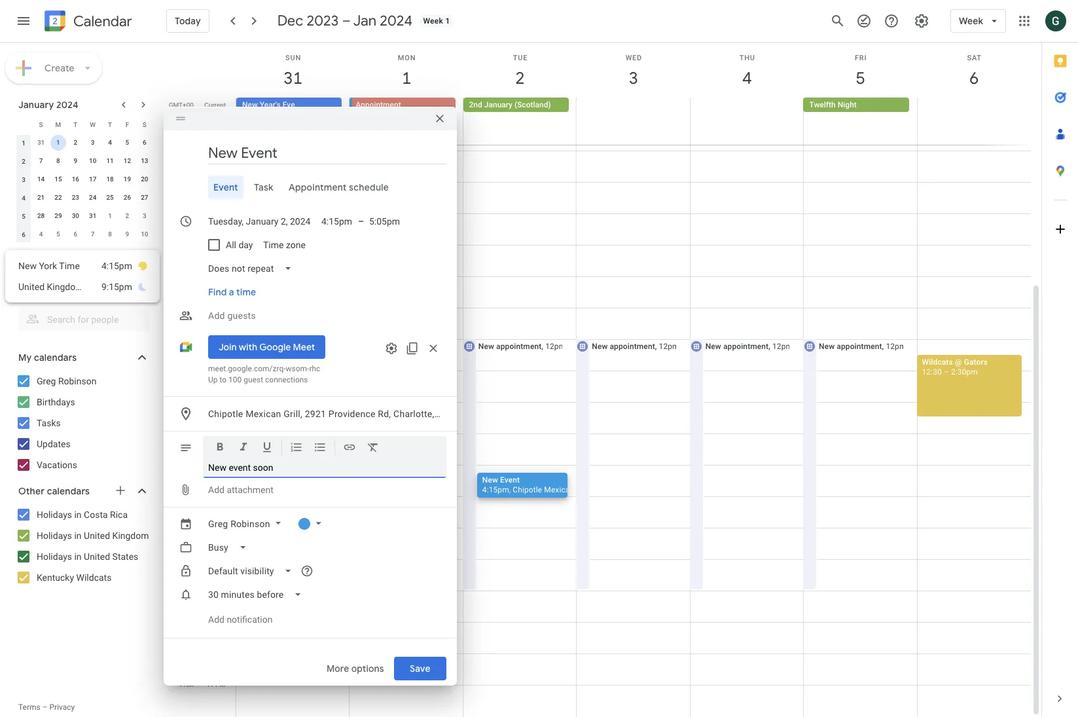 Task type: vqa. For each thing, say whether or not it's contained in the screenshot.


Task type: locate. For each thing, give the bounding box(es) containing it.
4 12pm from the left
[[773, 342, 793, 351]]

1 pm
[[179, 210, 194, 217], [210, 367, 225, 374]]

11 pm down 10 pm on the bottom of page
[[175, 524, 194, 531]]

1 vertical spatial year's
[[260, 132, 281, 141]]

am for 11 am
[[215, 304, 225, 311]]

holidays in costa rica
[[37, 510, 128, 520]]

1 horizontal spatial 8 pm
[[210, 587, 225, 594]]

0 vertical spatial eve
[[283, 100, 295, 109]]

2 add from the top
[[208, 485, 225, 495]]

1 vertical spatial mexican
[[545, 485, 575, 495]]

17 element
[[85, 172, 101, 187]]

12 up "1 am"
[[175, 555, 182, 563]]

united kingdom time 9:15pm
[[18, 282, 132, 292]]

0 vertical spatial year's
[[260, 100, 281, 109]]

cell down 3 link
[[577, 98, 691, 176]]

2 s from the left
[[143, 121, 147, 128]]

0 vertical spatial kingdom
[[47, 282, 84, 292]]

row group containing 31
[[15, 134, 153, 244]]

more
[[362, 132, 381, 141]]

1 vertical spatial holidays
[[37, 531, 72, 541]]

wildcats up 12:30
[[923, 358, 954, 367]]

9 am
[[210, 241, 225, 248]]

am for 6 am
[[215, 147, 225, 154]]

– left end time text field
[[358, 216, 364, 227]]

2 vertical spatial eve
[[282, 468, 295, 477]]

cell down 31 link
[[236, 98, 350, 176]]

0 vertical spatial in
[[74, 510, 82, 520]]

1 horizontal spatial greg robinson
[[208, 519, 270, 529]]

0 horizontal spatial wildcats
[[76, 573, 112, 583]]

eve
[[283, 100, 295, 109], [283, 132, 295, 141], [282, 468, 295, 477]]

1 horizontal spatial 12
[[175, 555, 182, 563]]

eve up square
[[282, 468, 295, 477]]

0 horizontal spatial mexican
[[246, 409, 281, 419]]

appointment inside row
[[356, 100, 401, 109]]

@
[[956, 358, 963, 367]]

1 horizontal spatial kingdom
[[112, 531, 149, 541]]

add right 10 pm on the bottom of page
[[208, 485, 225, 495]]

1 vertical spatial calendars
[[47, 485, 90, 497]]

1 pm left 8 am
[[179, 210, 194, 217]]

february 8 element
[[102, 227, 118, 242]]

nc
[[437, 409, 450, 419]]

new inside new year's eve event 4 – 6pm times square
[[241, 468, 257, 477]]

1 horizontal spatial appointment
[[356, 100, 401, 109]]

11 pm right 4 am
[[207, 681, 225, 688]]

pm
[[184, 210, 194, 217], [184, 304, 194, 311], [184, 335, 194, 343], [215, 335, 225, 343], [215, 367, 225, 374], [184, 398, 194, 405], [215, 398, 225, 405], [184, 430, 194, 437], [215, 430, 225, 437], [215, 461, 225, 468], [184, 493, 194, 500], [215, 493, 225, 500], [184, 524, 194, 531], [215, 524, 225, 531], [215, 587, 225, 594], [215, 618, 225, 626], [215, 681, 225, 688]]

2 in from the top
[[74, 531, 82, 541]]

pm left attachment
[[215, 493, 225, 500]]

formatting options toolbar
[[203, 436, 447, 464]]

3 inside button
[[356, 132, 360, 141]]

0 horizontal spatial s
[[39, 121, 43, 128]]

mexican left grill on the bottom right of the page
[[545, 485, 575, 495]]

united down holidays in united kingdom
[[84, 552, 110, 562]]

row containing 4
[[15, 225, 153, 244]]

2 new year's eve from the top
[[242, 132, 295, 141]]

3 inside wed 3
[[629, 67, 638, 89]]

february 2 element
[[120, 208, 135, 224]]

new year's eve for second new year's eve button from the bottom of the page
[[242, 100, 295, 109]]

join with google meet link
[[208, 335, 326, 359]]

calendars right my
[[34, 352, 77, 364]]

am for 9 am
[[215, 241, 225, 248]]

twelfth
[[810, 100, 836, 109]]

2 vertical spatial time
[[86, 282, 106, 292]]

Search for people text field
[[26, 308, 141, 331]]

pm up 9 pm
[[215, 587, 225, 594]]

29
[[55, 212, 62, 219]]

5 right 10 pm on the bottom of page
[[210, 493, 214, 500]]

wildcats inside wildcats @ gators 12:30 – 2:30pm
[[923, 358, 954, 367]]

3 holidays from the top
[[37, 552, 72, 562]]

column header inside the 'january 2024' grid
[[15, 115, 32, 134]]

1 in from the top
[[74, 510, 82, 520]]

0 vertical spatial 5 pm
[[179, 335, 194, 343]]

1 horizontal spatial 1 pm
[[210, 367, 225, 374]]

t
[[74, 121, 78, 128], [108, 121, 112, 128]]

3 add from the top
[[208, 614, 225, 625]]

charlotte,
[[394, 409, 435, 419]]

create
[[45, 62, 75, 74]]

– inside new year's eve event 4 – 6pm times square
[[248, 478, 253, 487]]

1 horizontal spatial mexican
[[545, 485, 575, 495]]

1 vertical spatial add
[[208, 485, 225, 495]]

10 for 10 pm
[[175, 493, 182, 500]]

1 list item from the top
[[18, 255, 148, 276]]

am for 8 am
[[215, 210, 225, 217]]

5 new appointment , 12pm from the left
[[820, 342, 907, 351]]

cell down 1 link
[[350, 98, 464, 176]]

1 horizontal spatial wildcats
[[923, 358, 954, 367]]

bulleted list image
[[314, 441, 327, 456]]

1 vertical spatial 31
[[37, 139, 45, 146]]

holidays in united states
[[37, 552, 138, 562]]

a
[[229, 286, 234, 298]]

1 cell
[[50, 134, 67, 152]]

2 list item from the top
[[18, 276, 148, 297]]

wsom-
[[286, 364, 309, 373]]

0 horizontal spatial tab list
[[174, 176, 447, 199]]

pm right 4 am
[[215, 681, 225, 688]]

add for add notification
[[208, 614, 225, 625]]

greg robinson inside the my calendars list
[[37, 376, 97, 386]]

1 vertical spatial new year's eve button
[[236, 129, 342, 143]]

31 inside 31 element
[[89, 212, 97, 219]]

week for week
[[960, 15, 984, 27]]

2 new appointment , 12pm from the left
[[479, 342, 566, 351]]

1 horizontal spatial event
[[297, 468, 317, 477]]

30 element
[[68, 208, 83, 224]]

in down holidays in costa rica
[[74, 531, 82, 541]]

11 right 10 element
[[106, 157, 114, 164]]

15 element
[[50, 172, 66, 187]]

1 horizontal spatial 31
[[89, 212, 97, 219]]

pm down to
[[215, 398, 225, 405]]

12
[[124, 157, 131, 164], [207, 335, 214, 343], [175, 555, 182, 563]]

chipotle left grill on the bottom right of the page
[[513, 485, 543, 495]]

8 right "1 am"
[[210, 587, 214, 594]]

in for states
[[74, 552, 82, 562]]

1 inside cell
[[56, 139, 60, 146]]

0 vertical spatial 31
[[283, 67, 302, 89]]

wildcats inside "other calendars" list
[[76, 573, 112, 583]]

8 pm up 9 pm
[[210, 587, 225, 594]]

18
[[106, 176, 114, 183]]

add attachment
[[208, 485, 274, 495]]

meet.google.com/zrq-wsom-rhc up to 100 guest connections
[[208, 364, 321, 385]]

greg robinson up birthdays
[[37, 376, 97, 386]]

wed
[[626, 54, 643, 62]]

2024 up m
[[56, 99, 78, 111]]

3 in from the top
[[74, 552, 82, 562]]

1 vertical spatial greg robinson
[[208, 519, 270, 529]]

12 left join
[[207, 335, 214, 343]]

1 link
[[392, 64, 422, 94]]

4:15pm inside new event 4:15pm , chipotle mexican grill
[[483, 485, 510, 495]]

1 new appointment , 12pm from the left
[[365, 342, 453, 351]]

in left costa
[[74, 510, 82, 520]]

1 s from the left
[[39, 121, 43, 128]]

4 inside new year's eve event 4 – 6pm times square
[[241, 478, 246, 487]]

numbered list image
[[290, 441, 303, 456]]

event inside new event 4:15pm , chipotle mexican grill
[[501, 476, 520, 485]]

2:30pm
[[952, 367, 979, 377]]

10 for february 10 element
[[141, 231, 148, 238]]

chipotle
[[208, 409, 243, 419], [513, 485, 543, 495]]

1 inside mon 1
[[401, 67, 411, 89]]

january inside button
[[485, 100, 513, 109]]

2 12pm from the left
[[546, 342, 566, 351]]

2 holidays from the top
[[37, 531, 72, 541]]

year's up 6pm
[[259, 468, 280, 477]]

4 pm left the 11 am
[[179, 304, 194, 311]]

None search field
[[0, 303, 162, 331]]

0 vertical spatial 4 pm
[[179, 304, 194, 311]]

20 element
[[137, 172, 153, 187]]

5 down fri
[[856, 67, 865, 89]]

– up times
[[248, 478, 253, 487]]

– right 12:30
[[945, 367, 950, 377]]

1 horizontal spatial chipotle
[[513, 485, 543, 495]]

1 horizontal spatial 2024
[[380, 12, 413, 30]]

thu 4
[[740, 54, 756, 89]]

1 new year's eve button from the top
[[236, 98, 342, 112]]

31 inside december 31 element
[[37, 139, 45, 146]]

s right f
[[143, 121, 147, 128]]

0 vertical spatial time
[[264, 240, 284, 250]]

24 element
[[85, 190, 101, 206]]

row containing 28
[[15, 207, 153, 225]]

8 pm left 3 pm
[[179, 430, 194, 437]]

appointment
[[356, 100, 401, 109], [289, 181, 347, 193]]

kingdom inside "other calendars" list
[[112, 531, 149, 541]]

0 horizontal spatial 11 pm
[[175, 524, 194, 531]]

2 vertical spatial holidays
[[37, 552, 72, 562]]

mexican inside new event 4:15pm , chipotle mexican grill
[[545, 485, 575, 495]]

sat 6
[[968, 54, 982, 89]]

year's for 1st new year's eve button from the bottom of the page
[[260, 132, 281, 141]]

calendars up holidays in costa rica
[[47, 485, 90, 497]]

0 vertical spatial new year's eve button
[[236, 98, 342, 112]]

2 vertical spatial in
[[74, 552, 82, 562]]

1 vertical spatial appointment
[[289, 181, 347, 193]]

7 am
[[210, 178, 225, 185]]

february 4 element
[[33, 227, 49, 242]]

0 horizontal spatial appointment
[[289, 181, 347, 193]]

february 1 element
[[102, 208, 118, 224]]

1 new year's eve from the top
[[242, 100, 295, 109]]

event
[[214, 181, 238, 193], [297, 468, 317, 477], [501, 476, 520, 485]]

2 new year's eve button from the top
[[236, 129, 342, 143]]

0 vertical spatial greg robinson
[[37, 376, 97, 386]]

1 holidays from the top
[[37, 510, 72, 520]]

2 horizontal spatial 12
[[207, 335, 214, 343]]

week button
[[951, 5, 1007, 37]]

2 vertical spatial united
[[84, 552, 110, 562]]

2 cell from the left
[[350, 98, 464, 176]]

31 link
[[278, 64, 308, 94]]

my calendars button
[[3, 347, 162, 368]]

january
[[18, 99, 54, 111], [485, 100, 513, 109]]

0 horizontal spatial robinson
[[58, 376, 97, 386]]

time zone
[[264, 240, 306, 250]]

6 am
[[210, 147, 225, 154]]

new year's eve down 31 link
[[242, 100, 295, 109]]

8 pm
[[179, 430, 194, 437], [210, 587, 225, 594]]

1 vertical spatial greg
[[208, 519, 228, 529]]

time inside time zone button
[[264, 240, 284, 250]]

january 2024 grid
[[12, 115, 153, 244]]

Start time text field
[[322, 210, 353, 233]]

in up kentucky wildcats
[[74, 552, 82, 562]]

0 vertical spatial united
[[18, 282, 45, 292]]

tab list
[[1043, 43, 1079, 681], [174, 176, 447, 199]]

eve down 31 link
[[283, 100, 295, 109]]

cell containing appointment
[[350, 98, 464, 176]]

7 left 2 pm
[[179, 398, 182, 405]]

add inside "dropdown button"
[[208, 311, 225, 321]]

0 vertical spatial 12
[[124, 157, 131, 164]]

0 horizontal spatial 1 pm
[[179, 210, 194, 217]]

1 horizontal spatial s
[[143, 121, 147, 128]]

mexican inside dropdown button
[[246, 409, 281, 419]]

11 up 12 am
[[175, 524, 182, 531]]

greg
[[37, 376, 56, 386], [208, 519, 228, 529]]

1 horizontal spatial 11 pm
[[207, 681, 225, 688]]

1 horizontal spatial week
[[960, 15, 984, 27]]

f
[[126, 121, 129, 128]]

6 inside february 6 element
[[74, 231, 77, 238]]

31 down sun at the top
[[283, 67, 302, 89]]

Description text field
[[208, 462, 442, 473]]

1 vertical spatial in
[[74, 531, 82, 541]]

united down york
[[18, 282, 45, 292]]

5 inside fri 5
[[856, 67, 865, 89]]

new year's eve button up 'task' button
[[236, 129, 342, 143]]

1 vertical spatial united
[[84, 531, 110, 541]]

0 vertical spatial wildcats
[[923, 358, 954, 367]]

3 down the wed
[[629, 67, 638, 89]]

underline image
[[261, 441, 274, 456]]

event
[[229, 462, 251, 473]]

2 inside tue 2
[[515, 67, 524, 89]]

11 down find
[[206, 304, 214, 311]]

31
[[283, 67, 302, 89], [37, 139, 45, 146], [89, 212, 97, 219]]

17
[[89, 176, 97, 183]]

row group inside the 'january 2024' grid
[[15, 134, 153, 244]]

2 vertical spatial add
[[208, 614, 225, 625]]

pm left add attachment
[[184, 493, 194, 500]]

0 horizontal spatial event
[[214, 181, 238, 193]]

grill,
[[284, 409, 303, 419]]

0 horizontal spatial week
[[423, 16, 444, 26]]

cell containing new year's eve
[[236, 98, 350, 176]]

5
[[856, 67, 865, 89], [126, 139, 129, 146], [22, 213, 26, 220], [56, 231, 60, 238], [179, 335, 182, 343], [210, 493, 214, 500]]

3 appointment from the left
[[610, 342, 656, 351]]

robinson down my calendars dropdown button
[[58, 376, 97, 386]]

december 31 element
[[33, 135, 49, 151]]

4 pm
[[179, 304, 194, 311], [210, 461, 225, 468]]

7 right february 6 element
[[91, 231, 95, 238]]

0 vertical spatial add
[[208, 311, 225, 321]]

2 horizontal spatial time
[[264, 240, 284, 250]]

1 vertical spatial wildcats
[[76, 573, 112, 583]]

appointment schedule button
[[284, 176, 395, 199]]

holidays down holidays in costa rica
[[37, 531, 72, 541]]

new year's eve event 4 – 6pm times square
[[241, 468, 317, 497]]

0 horizontal spatial greg
[[37, 376, 56, 386]]

january up december 31 element
[[18, 99, 54, 111]]

day
[[239, 240, 253, 250]]

1 vertical spatial eve
[[283, 132, 295, 141]]

new year's eve button
[[236, 98, 342, 112], [236, 129, 342, 143]]

new year's eve up task
[[242, 132, 295, 141]]

calendars
[[34, 352, 77, 364], [47, 485, 90, 497]]

3 new appointment , 12pm from the left
[[592, 342, 680, 351]]

year's inside new year's eve event 4 – 6pm times square
[[259, 468, 280, 477]]

1 vertical spatial 4:15pm
[[483, 485, 510, 495]]

all
[[226, 240, 236, 250]]

27
[[141, 194, 148, 201]]

grid
[[168, 43, 1042, 717]]

1 horizontal spatial 4 pm
[[210, 461, 225, 468]]

5 cell from the left
[[918, 98, 1031, 176]]

0 vertical spatial mexican
[[246, 409, 281, 419]]

1 add from the top
[[208, 311, 225, 321]]

12 inside row
[[124, 157, 131, 164]]

1 horizontal spatial robinson
[[231, 519, 270, 529]]

0 vertical spatial calendars
[[34, 352, 77, 364]]

10 right february 9 element
[[141, 231, 148, 238]]

my
[[18, 352, 32, 364]]

0 vertical spatial 2024
[[380, 12, 413, 30]]

new year's eve button down 31 link
[[236, 98, 342, 112]]

time zone button
[[258, 233, 311, 257]]

6 left february 7 element
[[74, 231, 77, 238]]

appointment
[[383, 342, 428, 351], [497, 342, 542, 351], [610, 342, 656, 351], [724, 342, 769, 351], [837, 342, 883, 351]]

3
[[629, 67, 638, 89], [356, 132, 360, 141], [91, 139, 95, 146], [22, 176, 26, 183], [143, 212, 147, 219], [210, 430, 214, 437]]

appointment up more
[[356, 100, 401, 109]]

time up search for people text box
[[86, 282, 106, 292]]

1 vertical spatial 12
[[207, 335, 214, 343]]

time for new york time
[[59, 261, 80, 271]]

in
[[74, 510, 82, 520], [74, 531, 82, 541], [74, 552, 82, 562]]

0 vertical spatial robinson
[[58, 376, 97, 386]]

row
[[231, 98, 1042, 176], [15, 115, 153, 134], [15, 134, 153, 152], [15, 152, 153, 170], [15, 170, 153, 189], [15, 189, 153, 207], [15, 207, 153, 225], [15, 225, 153, 244]]

robinson down times
[[231, 519, 270, 529]]

time right york
[[59, 261, 80, 271]]

pm left 2 pm
[[184, 398, 194, 405]]

m
[[55, 121, 61, 128]]

january 2024
[[18, 99, 78, 111]]

time
[[237, 286, 256, 298]]

1 horizontal spatial tab list
[[1043, 43, 1079, 681]]

7 for february 7 element
[[91, 231, 95, 238]]

week 1
[[423, 16, 450, 26]]

year's up task
[[260, 132, 281, 141]]

Start date text field
[[208, 214, 311, 229]]

2
[[515, 67, 524, 89], [74, 139, 77, 146], [22, 158, 26, 165], [126, 212, 129, 219], [210, 398, 214, 405]]

am for 4 am
[[184, 681, 194, 688]]

add left notification
[[208, 614, 225, 625]]

list
[[5, 250, 160, 303]]

calendar element
[[42, 8, 132, 37]]

9 left february 10 element
[[126, 231, 129, 238]]

6
[[969, 67, 979, 89], [143, 139, 147, 146], [210, 147, 214, 154], [74, 231, 77, 238], [22, 231, 26, 238], [210, 524, 214, 531]]

united down costa
[[84, 531, 110, 541]]

6 down add attachment
[[210, 524, 214, 531]]

9 for 9 am
[[210, 241, 214, 248]]

0 horizontal spatial time
[[59, 261, 80, 271]]

privacy
[[49, 703, 75, 712]]

night
[[838, 100, 857, 109]]

guest
[[244, 375, 263, 385]]

states
[[112, 552, 138, 562]]

wildcats down holidays in united states on the left bottom of page
[[76, 573, 112, 583]]

eve for 1st new year's eve button from the bottom of the page
[[283, 132, 295, 141]]

pm down the bold icon
[[215, 461, 225, 468]]

t right m
[[74, 121, 78, 128]]

2 horizontal spatial 31
[[283, 67, 302, 89]]

am for 12 am
[[184, 555, 194, 563]]

list item
[[18, 255, 148, 276], [18, 276, 148, 297]]

kingdom up states
[[112, 531, 149, 541]]

7 for 7 am
[[210, 178, 214, 185]]

9 left notification
[[210, 618, 214, 626]]

0 vertical spatial chipotle
[[208, 409, 243, 419]]

row containing 21
[[15, 189, 153, 207]]

row group
[[15, 134, 153, 244]]

6 up the 13
[[143, 139, 147, 146]]

, inside new event 4:15pm , chipotle mexican grill
[[510, 485, 511, 495]]

12 am
[[175, 555, 194, 563]]

gators
[[965, 358, 989, 367]]

0 horizontal spatial 4:15pm
[[101, 261, 132, 271]]

2 vertical spatial 12
[[175, 555, 182, 563]]

week inside popup button
[[960, 15, 984, 27]]

greg down add attachment
[[208, 519, 228, 529]]

0 vertical spatial new year's eve
[[242, 100, 295, 109]]

0 vertical spatial 4:15pm
[[101, 261, 132, 271]]

0 horizontal spatial 8 pm
[[179, 430, 194, 437]]

1 pm up up
[[210, 367, 225, 374]]

0 horizontal spatial 12
[[124, 157, 131, 164]]

3 up the bold icon
[[210, 430, 214, 437]]

appointment down add title text field
[[289, 181, 347, 193]]

1 vertical spatial robinson
[[231, 519, 270, 529]]

12 element
[[120, 153, 135, 169]]

chipotle down 2 pm
[[208, 409, 243, 419]]

1 vertical spatial time
[[59, 261, 80, 271]]

meet
[[293, 341, 315, 353]]

4 appointment from the left
[[724, 342, 769, 351]]

add
[[208, 311, 225, 321], [208, 485, 225, 495], [208, 614, 225, 625]]

other calendars list
[[3, 504, 162, 588]]

cell
[[236, 98, 350, 176], [350, 98, 464, 176], [577, 98, 691, 176], [691, 98, 804, 176], [918, 98, 1031, 176]]

1 horizontal spatial t
[[108, 121, 112, 128]]

pm left 3 pm
[[184, 430, 194, 437]]

column header
[[15, 115, 32, 134]]

google
[[260, 341, 291, 353]]

1 vertical spatial new year's eve
[[242, 132, 295, 141]]

6 down sat
[[969, 67, 979, 89]]

1 vertical spatial 5 pm
[[210, 493, 225, 500]]

add attachment button
[[203, 478, 279, 502]]

united for holidays in united kingdom
[[84, 531, 110, 541]]

united inside list
[[18, 282, 45, 292]]

,
[[428, 342, 430, 351], [542, 342, 544, 351], [656, 342, 657, 351], [769, 342, 771, 351], [883, 342, 885, 351], [510, 485, 511, 495]]

– inside wildcats @ gators 12:30 – 2:30pm
[[945, 367, 950, 377]]

3 cell from the left
[[577, 98, 691, 176]]

4 pm down the bold icon
[[210, 461, 225, 468]]

4 inside thu 4
[[742, 67, 752, 89]]

9 left 10 element
[[74, 157, 77, 164]]

0 vertical spatial appointment
[[356, 100, 401, 109]]

31 right 30 on the top of page
[[89, 212, 97, 219]]

1 vertical spatial kingdom
[[112, 531, 149, 541]]

1 cell from the left
[[236, 98, 350, 176]]

list item up united kingdom time 9:15pm
[[18, 255, 148, 276]]

holidays in united kingdom
[[37, 531, 149, 541]]

calendar heading
[[71, 12, 132, 30]]

3 12pm from the left
[[659, 342, 680, 351]]

wildcats
[[923, 358, 954, 367], [76, 573, 112, 583]]

7 down 6 am
[[210, 178, 214, 185]]

new year's eve
[[242, 100, 295, 109], [242, 132, 295, 141]]

new appointment , 12pm
[[365, 342, 453, 351], [479, 342, 566, 351], [592, 342, 680, 351], [706, 342, 793, 351], [820, 342, 907, 351]]

0 horizontal spatial greg robinson
[[37, 376, 97, 386]]

31 left 1 cell
[[37, 139, 45, 146]]

cell down 6 link
[[918, 98, 1031, 176]]

row containing 31
[[15, 134, 153, 152]]

11 pm
[[175, 524, 194, 531], [207, 681, 225, 688]]

with
[[239, 341, 258, 353]]

2 vertical spatial 31
[[89, 212, 97, 219]]

None field
[[203, 257, 303, 280], [203, 536, 257, 559], [203, 559, 303, 583], [203, 583, 313, 607], [203, 257, 303, 280], [203, 536, 257, 559], [203, 559, 303, 583], [203, 583, 313, 607]]

5 appointment from the left
[[837, 342, 883, 351]]

1 horizontal spatial 5 pm
[[210, 493, 225, 500]]

main drawer image
[[16, 13, 31, 29]]

calendars for other calendars
[[47, 485, 90, 497]]

1 vertical spatial 11 pm
[[207, 681, 225, 688]]

10 element
[[85, 153, 101, 169]]

11 am
[[206, 304, 225, 311]]

appointment for appointment
[[356, 100, 401, 109]]



Task type: describe. For each thing, give the bounding box(es) containing it.
new event soon
[[208, 462, 273, 473]]

10 pm
[[175, 493, 194, 500]]

updates
[[37, 439, 71, 449]]

to
[[220, 375, 227, 385]]

add guests button
[[203, 304, 447, 328]]

11 element
[[102, 153, 118, 169]]

chipotle inside new event 4:15pm , chipotle mexican grill
[[513, 485, 543, 495]]

3 right february 2 element
[[143, 212, 147, 219]]

0 horizontal spatial kingdom
[[47, 282, 84, 292]]

wildcats @ gators 12:30 – 2:30pm
[[923, 358, 989, 377]]

mon 1
[[398, 54, 416, 89]]

row containing s
[[15, 115, 153, 134]]

6 left february 4 element
[[22, 231, 26, 238]]

1 12pm from the left
[[432, 342, 453, 351]]

tue 2
[[513, 54, 528, 89]]

0 vertical spatial 1 pm
[[179, 210, 194, 217]]

add for add attachment
[[208, 485, 225, 495]]

february 5 element
[[50, 227, 66, 242]]

add notification
[[208, 614, 273, 625]]

8 left february 9 element
[[108, 231, 112, 238]]

usa
[[483, 409, 501, 419]]

0 horizontal spatial 2024
[[56, 99, 78, 111]]

am for 10 am
[[215, 273, 225, 280]]

tab list containing event
[[174, 176, 447, 199]]

4 am
[[179, 681, 194, 688]]

27 element
[[137, 190, 153, 206]]

event inside button
[[214, 181, 238, 193]]

holidays for holidays in united states
[[37, 552, 72, 562]]

holidays for holidays in costa rica
[[37, 510, 72, 520]]

row containing 7
[[15, 152, 153, 170]]

pm left notification
[[215, 618, 225, 626]]

4 link
[[733, 64, 763, 94]]

chipotle inside chipotle mexican grill, 2921 providence rd, charlotte, nc 28211, usa dropdown button
[[208, 409, 243, 419]]

my calendars list
[[3, 371, 162, 476]]

guests
[[228, 311, 256, 321]]

pm up the bold icon
[[215, 430, 225, 437]]

0 vertical spatial 8 pm
[[179, 430, 194, 437]]

chipotle mexican grill, 2921 providence rd, charlotte, nc 28211, usa button
[[203, 402, 501, 426]]

28
[[37, 212, 45, 219]]

appointment button
[[353, 98, 456, 112]]

february 10 element
[[137, 227, 153, 242]]

schedule
[[349, 181, 389, 193]]

in for rica
[[74, 510, 82, 520]]

6 inside sat 6
[[969, 67, 979, 89]]

rhc
[[309, 364, 321, 373]]

add other calendars image
[[114, 484, 127, 497]]

1 am
[[179, 587, 194, 594]]

4 new appointment , 12pm from the left
[[706, 342, 793, 351]]

february 9 element
[[120, 227, 135, 242]]

new year's eve for 1st new year's eve button from the bottom of the page
[[242, 132, 295, 141]]

26
[[124, 194, 131, 201]]

8 down event button at the top left of page
[[210, 210, 214, 217]]

am for 1 am
[[184, 587, 194, 594]]

13 element
[[137, 153, 153, 169]]

today
[[175, 15, 201, 27]]

31 for 31 element
[[89, 212, 97, 219]]

6 up 7 am
[[210, 147, 214, 154]]

12 for 12 pm
[[207, 335, 214, 343]]

10 for 10 element
[[89, 157, 97, 164]]

8 am
[[210, 210, 225, 217]]

9 for february 9 element
[[126, 231, 129, 238]]

grid containing 31
[[168, 43, 1042, 717]]

23 element
[[68, 190, 83, 206]]

am for 7 am
[[215, 178, 225, 185]]

7 down december 31 element
[[39, 157, 43, 164]]

eve inside new year's eve event 4 – 6pm times square
[[282, 468, 295, 477]]

22
[[55, 194, 62, 201]]

today button
[[166, 5, 209, 37]]

End time text field
[[370, 210, 401, 233]]

tasks
[[37, 418, 61, 428]]

3 down w
[[91, 139, 95, 146]]

12 pm
[[207, 335, 225, 343]]

fri
[[856, 54, 868, 62]]

list item containing united kingdom time
[[18, 276, 148, 297]]

14
[[37, 176, 45, 183]]

pm left 8 am
[[184, 210, 194, 217]]

5 right february 4 element
[[56, 231, 60, 238]]

8 down 1 cell
[[56, 157, 60, 164]]

1 horizontal spatial greg
[[208, 519, 228, 529]]

2921
[[305, 409, 326, 419]]

1 vertical spatial 8 pm
[[210, 587, 225, 594]]

18 element
[[102, 172, 118, 187]]

29 element
[[50, 208, 66, 224]]

pm up to
[[215, 367, 225, 374]]

12 for 12 am
[[175, 555, 182, 563]]

eve for second new year's eve button from the bottom of the page
[[283, 100, 295, 109]]

pm down add guests
[[215, 335, 225, 343]]

22 element
[[50, 190, 66, 206]]

31 element
[[85, 208, 101, 224]]

event inside new year's eve event 4 – 6pm times square
[[297, 468, 317, 477]]

11 right 4 am
[[207, 681, 214, 688]]

4 cell from the left
[[691, 98, 804, 176]]

remove formatting image
[[367, 441, 380, 456]]

16 element
[[68, 172, 83, 187]]

10 for 10 am
[[206, 273, 214, 280]]

w
[[90, 121, 96, 128]]

1 appointment from the left
[[383, 342, 428, 351]]

12:30
[[923, 367, 943, 377]]

connections
[[265, 375, 308, 385]]

create button
[[5, 52, 102, 84]]

join with google meet
[[219, 341, 315, 353]]

february 6 element
[[68, 227, 83, 242]]

privacy link
[[49, 703, 75, 712]]

5 12pm from the left
[[887, 342, 907, 351]]

sat
[[968, 54, 982, 62]]

new inside list
[[18, 261, 37, 271]]

0 horizontal spatial 5 pm
[[179, 335, 194, 343]]

30
[[72, 212, 79, 219]]

5 down f
[[126, 139, 129, 146]]

2 appointment from the left
[[497, 342, 542, 351]]

row containing new year's eve
[[231, 98, 1042, 176]]

vacations
[[37, 460, 77, 470]]

new york time
[[18, 261, 80, 271]]

settings menu image
[[915, 13, 930, 29]]

italic image
[[237, 441, 250, 456]]

time for united kingdom time 9:15pm
[[86, 282, 106, 292]]

1 t from the left
[[74, 121, 78, 128]]

appointment schedule
[[289, 181, 389, 193]]

rd,
[[378, 409, 391, 419]]

greg inside the my calendars list
[[37, 376, 56, 386]]

list containing new york time
[[5, 250, 160, 303]]

3 pm
[[210, 430, 225, 437]]

13
[[141, 157, 148, 164]]

add notification button
[[203, 604, 278, 635]]

5 left the 28 element
[[22, 213, 26, 220]]

1 vertical spatial 1 pm
[[210, 367, 225, 374]]

calendars for my calendars
[[34, 352, 77, 364]]

21
[[37, 194, 45, 201]]

2 link
[[505, 64, 536, 94]]

14 element
[[33, 172, 49, 187]]

4:15pm inside list
[[101, 261, 132, 271]]

28 element
[[33, 208, 49, 224]]

add for add guests
[[208, 311, 225, 321]]

new inside new event 4:15pm , chipotle mexican grill
[[483, 476, 499, 485]]

row containing 14
[[15, 170, 153, 189]]

current
[[205, 102, 226, 109]]

february 7 element
[[85, 227, 101, 242]]

insert link image
[[343, 441, 356, 456]]

0 horizontal spatial january
[[18, 99, 54, 111]]

26 element
[[120, 190, 135, 206]]

join
[[219, 341, 237, 353]]

– left jan
[[342, 12, 351, 30]]

attachment
[[227, 485, 274, 495]]

february 3 element
[[137, 208, 153, 224]]

pm left 12 pm
[[184, 335, 194, 343]]

united for holidays in united states
[[84, 552, 110, 562]]

11 inside 'element'
[[106, 157, 114, 164]]

8 down the 7 pm
[[179, 430, 182, 437]]

wed 3
[[626, 54, 643, 89]]

square
[[265, 487, 290, 497]]

1 vertical spatial 4 pm
[[210, 461, 225, 468]]

16
[[72, 176, 79, 183]]

sun 31
[[283, 54, 302, 89]]

notification
[[227, 614, 273, 625]]

9 for 9 pm
[[210, 618, 214, 626]]

holidays for holidays in united kingdom
[[37, 531, 72, 541]]

pm left the 11 am
[[184, 304, 194, 311]]

5 left 12 pm
[[179, 335, 182, 343]]

0 vertical spatial 11 pm
[[175, 524, 194, 531]]

robinson inside the my calendars list
[[58, 376, 97, 386]]

week for week 1
[[423, 16, 444, 26]]

bold image
[[214, 441, 227, 456]]

pm left 6 pm
[[184, 524, 194, 531]]

chipotle mexican grill, 2921 providence rd, charlotte, nc 28211, usa
[[208, 409, 501, 419]]

times
[[241, 487, 263, 497]]

list item containing new york time
[[18, 255, 148, 276]]

9:15pm
[[101, 282, 132, 292]]

appointment for appointment schedule
[[289, 181, 347, 193]]

25 element
[[102, 190, 118, 206]]

add guests
[[208, 311, 256, 321]]

21 element
[[33, 190, 49, 206]]

jan
[[353, 12, 377, 30]]

6pm
[[255, 478, 271, 487]]

pm down add attachment
[[215, 524, 225, 531]]

31 for december 31 element
[[37, 139, 45, 146]]

zone
[[286, 240, 306, 250]]

19 element
[[120, 172, 135, 187]]

year's for second new year's eve button from the bottom of the page
[[260, 100, 281, 109]]

3 left 14 "element"
[[22, 176, 26, 183]]

24
[[89, 194, 97, 201]]

2 pm
[[210, 398, 225, 405]]

7 pm
[[179, 398, 194, 405]]

sun
[[286, 54, 301, 62]]

in for kingdom
[[74, 531, 82, 541]]

to element
[[358, 216, 364, 227]]

Add title text field
[[208, 143, 447, 163]]

twelfth night
[[810, 100, 857, 109]]

– right terms link
[[42, 703, 48, 712]]

10 am
[[206, 273, 225, 280]]

costa
[[84, 510, 108, 520]]

3 link
[[619, 64, 649, 94]]

mon
[[398, 54, 416, 62]]

other calendars
[[18, 485, 90, 497]]

12 for 12
[[124, 157, 131, 164]]

dec 2023 – jan 2024
[[278, 12, 413, 30]]

other
[[18, 485, 45, 497]]

6 link
[[960, 64, 990, 94]]

7 for 7 pm
[[179, 398, 182, 405]]

2 t from the left
[[108, 121, 112, 128]]

3 more
[[356, 132, 381, 141]]

2023
[[307, 12, 339, 30]]



